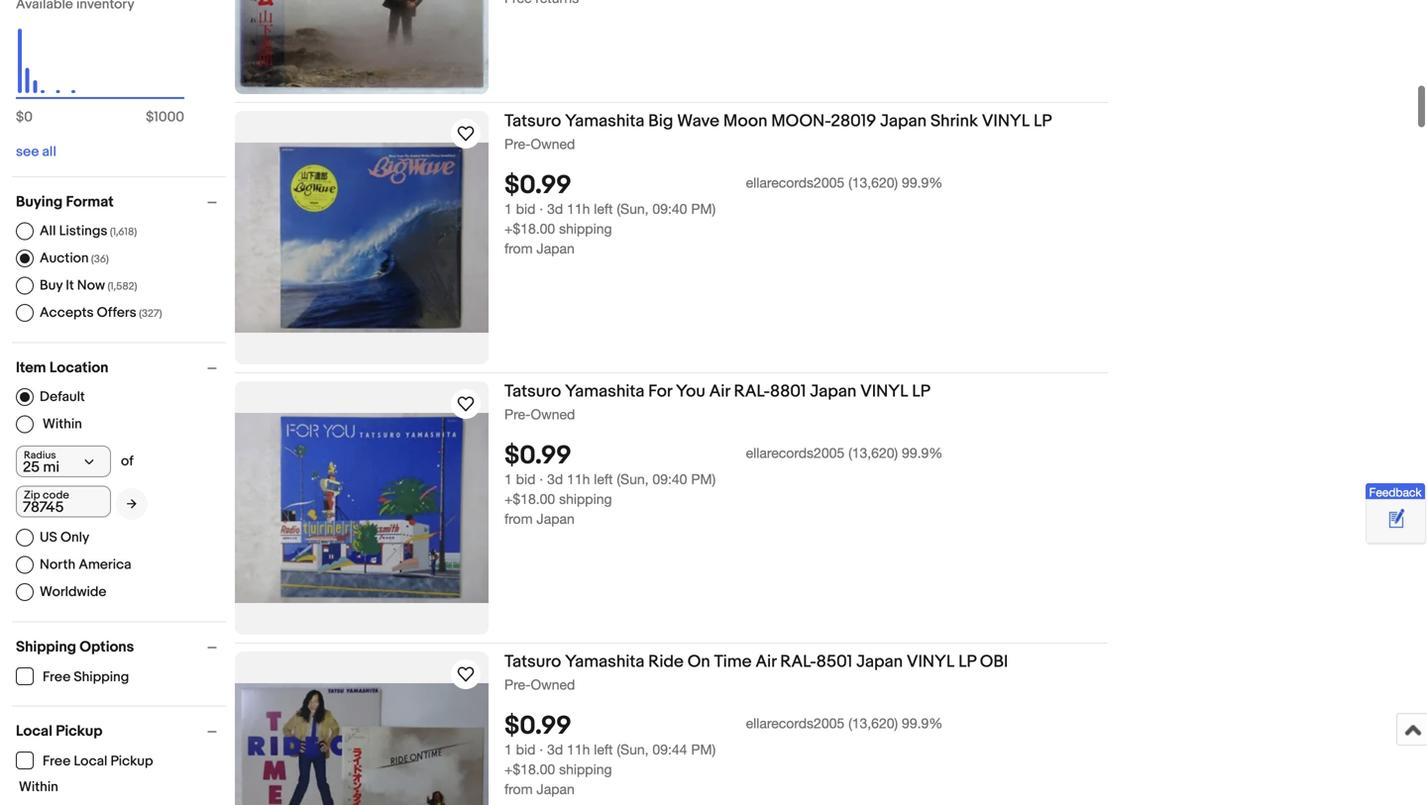 Task type: vqa. For each thing, say whether or not it's contained in the screenshot.
Year
no



Task type: describe. For each thing, give the bounding box(es) containing it.
auction
[[40, 250, 89, 267]]

feedback
[[1370, 486, 1422, 499]]

ellarecords2005 for moon-
[[746, 175, 845, 191]]

wave
[[677, 111, 720, 132]]

pre- inside the tatsuro yamashita big wave moon moon-28019 japan shrink vinyl lp pre-owned
[[505, 136, 531, 152]]

for
[[649, 382, 672, 402]]

 (36) Items text field
[[89, 253, 109, 266]]

format
[[66, 193, 114, 211]]

(13,620) for japan
[[849, 716, 898, 732]]

1 horizontal spatial pickup
[[111, 754, 153, 771]]

$0.99 for tatsuro yamashita ride on time air ral-8501 japan  vinyl lp obi
[[505, 712, 572, 743]]

obi
[[980, 652, 1009, 673]]

local pickup button
[[16, 723, 226, 741]]

shipping for ride
[[559, 762, 612, 778]]

all
[[42, 144, 56, 161]]

north
[[40, 557, 76, 574]]

buying
[[16, 193, 63, 211]]

of
[[121, 454, 134, 470]]

tatsuro yamashita for you air ral-8801 japan  vinyl lp heading
[[505, 382, 931, 402]]

(1,618)
[[110, 226, 137, 239]]

1 vertical spatial within
[[19, 780, 58, 797]]

options
[[80, 639, 134, 657]]

graph of available inventory between $0 and $1000+ image
[[16, 0, 184, 136]]

(sun, for ride
[[617, 742, 649, 759]]

only
[[60, 530, 89, 546]]

0 vertical spatial within
[[43, 416, 82, 433]]

watch tatsuro yamashita ride on time air ral-8501 japan  vinyl lp obi image
[[454, 663, 478, 687]]

accepts offers (327)
[[40, 305, 162, 321]]

listings
[[59, 223, 108, 240]]

america
[[79, 557, 131, 574]]

owned inside tatsuro yamashita ride on time air ral-8501 japan  vinyl lp obi pre-owned
[[531, 677, 575, 693]]

free local pickup link
[[16, 752, 154, 771]]

north america link
[[16, 557, 131, 574]]

owned inside tatsuro yamashita for you air ral-8801 japan  vinyl lp pre-owned
[[531, 406, 575, 423]]

tatsuro for tatsuro yamashita ride on time air ral-8501 japan  vinyl lp obi
[[505, 652, 561, 673]]

buying format
[[16, 193, 114, 211]]

8501
[[817, 652, 853, 673]]

pm) for on
[[691, 742, 716, 759]]

+$18.00 for tatsuro yamashita ride on time air ral-8501 japan  vinyl lp obi
[[505, 762, 555, 778]]

1 for tatsuro yamashita ride on time air ral-8501 japan  vinyl lp obi
[[505, 742, 512, 759]]

left for ride
[[594, 742, 613, 759]]

location
[[49, 359, 109, 377]]

$ for 1000
[[146, 109, 154, 126]]

(sun, for for
[[617, 472, 649, 488]]

all
[[40, 223, 56, 240]]

99.9% for shrink
[[902, 175, 943, 191]]

buy
[[40, 277, 63, 294]]

japan inside tatsuro yamashita ride on time air ral-8501 japan  vinyl lp obi pre-owned
[[856, 652, 903, 673]]

· for tatsuro yamashita ride on time air ral-8501 japan  vinyl lp obi
[[540, 742, 543, 759]]

yamashita for ride
[[565, 652, 645, 673]]

it
[[66, 277, 74, 294]]

tatsuro yamashita big wave moon moon-28019 japan shrink vinyl lp heading
[[505, 111, 1052, 132]]

· for tatsuro yamashita big wave moon moon-28019 japan shrink vinyl lp
[[540, 201, 543, 217]]

buy it now (1,582)
[[40, 277, 137, 294]]

tatsuro for tatsuro yamashita big wave moon moon-28019 japan shrink vinyl lp
[[505, 111, 561, 132]]

99.9% for japan
[[902, 716, 943, 732]]

tatsuro for tatsuro yamashita for you air ral-8801 japan  vinyl lp
[[505, 382, 561, 402]]

pm) for you
[[691, 472, 716, 488]]

tatsuro yamashita for you air ral-8801 japan  vinyl lp pre-owned
[[505, 382, 931, 423]]

$ 0
[[16, 109, 33, 126]]

(1,582)
[[108, 280, 137, 293]]

3d for tatsuro yamashita ride on time air ral-8501 japan  vinyl lp obi
[[547, 742, 563, 759]]

us
[[40, 530, 57, 546]]

11h for for
[[567, 472, 590, 488]]

0 horizontal spatial local
[[16, 723, 52, 741]]

28019
[[831, 111, 876, 132]]

accepts
[[40, 305, 94, 321]]

default
[[40, 389, 85, 406]]

all listings (1,618)
[[40, 223, 137, 240]]

tatsuro yamashita ride on time air ral8501 japan obi vinyl lp image
[[235, 0, 489, 94]]

auction (36)
[[40, 250, 109, 267]]

from for tatsuro yamashita for you air ral-8801 japan  vinyl lp
[[505, 511, 533, 528]]

tatsuro yamashita for you air ral-8801 japan  vinyl lp image
[[235, 413, 489, 604]]

1 for tatsuro yamashita big wave moon moon-28019 japan shrink vinyl lp
[[505, 201, 512, 217]]

tatsuro yamashita ride on time air ral-8501 japan  vinyl lp obi pre-owned
[[505, 652, 1009, 693]]

bid for tatsuro yamashita big wave moon moon-28019 japan shrink vinyl lp
[[516, 201, 536, 217]]

shipping options button
[[16, 639, 226, 657]]

 (1,618) Items text field
[[108, 226, 137, 239]]

(327)
[[139, 308, 162, 320]]

ride
[[649, 652, 684, 673]]

see all
[[16, 144, 56, 161]]

japan inside ellarecords2005 (13,620) 99.9% 1 bid · 3d 11h left (sun, 09:44 pm) +$18.00 shipping from japan
[[537, 782, 575, 798]]

free for free local pickup
[[43, 754, 71, 771]]

you
[[676, 382, 706, 402]]

shipping for big
[[559, 221, 612, 237]]

free local pickup
[[43, 754, 153, 771]]

free for free shipping
[[43, 670, 71, 687]]

bid for tatsuro yamashita ride on time air ral-8501 japan  vinyl lp obi
[[516, 742, 536, 759]]

pre- inside tatsuro yamashita for you air ral-8801 japan  vinyl lp pre-owned
[[505, 406, 531, 423]]

$ for 0
[[16, 109, 24, 126]]

item location
[[16, 359, 109, 377]]

09:40 for for
[[653, 472, 687, 488]]

ellarecords2005 (13,620) 99.9% 1 bid · 3d 11h left (sun, 09:40 pm) +$18.00 shipping from japan for moon
[[505, 175, 943, 257]]

$ 1000
[[146, 109, 184, 126]]



Task type: locate. For each thing, give the bounding box(es) containing it.
1 (sun, from the top
[[617, 201, 649, 217]]

2 pm) from the top
[[691, 472, 716, 488]]

tatsuro yamashita ride on time air ral-8501 japan  vinyl lp obi link
[[505, 652, 1108, 677]]

0 vertical spatial free
[[43, 670, 71, 687]]

0 vertical spatial 99.9%
[[902, 175, 943, 191]]

$0.99 for tatsuro yamashita big wave moon moon-28019 japan shrink vinyl lp
[[505, 171, 572, 201]]

2 vertical spatial tatsuro
[[505, 652, 561, 673]]

0 vertical spatial yamashita
[[565, 111, 645, 132]]

big
[[649, 111, 674, 132]]

3 tatsuro from the top
[[505, 652, 561, 673]]

None text field
[[16, 486, 111, 518]]

0 horizontal spatial ral-
[[734, 382, 770, 402]]

pm)
[[691, 201, 716, 217], [691, 472, 716, 488], [691, 742, 716, 759]]

buying format button
[[16, 193, 226, 211]]

0 vertical spatial lp
[[1034, 111, 1052, 132]]

2 yamashita from the top
[[565, 382, 645, 402]]

local up free local pickup link
[[16, 723, 52, 741]]

1 vertical spatial ellarecords2005
[[746, 445, 845, 462]]

default link
[[16, 389, 85, 406]]

1 vertical spatial 3d
[[547, 472, 563, 488]]

2 1 from the top
[[505, 472, 512, 488]]

2 vertical spatial left
[[594, 742, 613, 759]]

0 vertical spatial ellarecords2005
[[746, 175, 845, 191]]

2 · from the top
[[540, 472, 543, 488]]

1 vertical spatial ral-
[[780, 652, 817, 673]]

pre- inside tatsuro yamashita ride on time air ral-8501 japan  vinyl lp obi pre-owned
[[505, 677, 531, 693]]

2 11h from the top
[[567, 472, 590, 488]]

2 vertical spatial yamashita
[[565, 652, 645, 673]]

ral- right 'time'
[[780, 652, 817, 673]]

0 vertical spatial pre-
[[505, 136, 531, 152]]

1 left from the top
[[594, 201, 613, 217]]

pm) right the 09:44
[[691, 742, 716, 759]]

air
[[709, 382, 730, 402], [756, 652, 777, 673]]

0 vertical spatial 11h
[[567, 201, 590, 217]]

time
[[714, 652, 752, 673]]

owned inside the tatsuro yamashita big wave moon moon-28019 japan shrink vinyl lp pre-owned
[[531, 136, 575, 152]]

bid
[[516, 201, 536, 217], [516, 472, 536, 488], [516, 742, 536, 759]]

2 vertical spatial pre-
[[505, 677, 531, 693]]

2 +$18.00 from the top
[[505, 491, 555, 508]]

japan inside the tatsuro yamashita big wave moon moon-28019 japan shrink vinyl lp pre-owned
[[880, 111, 927, 132]]

item location button
[[16, 359, 226, 377]]

1 vertical spatial pm)
[[691, 472, 716, 488]]

09:44
[[653, 742, 687, 759]]

ellarecords2005 for ral-
[[746, 445, 845, 462]]

0 vertical spatial bid
[[516, 201, 536, 217]]

0 vertical spatial air
[[709, 382, 730, 402]]

0 vertical spatial +$18.00
[[505, 221, 555, 237]]

worldwide link
[[16, 584, 107, 602]]

·
[[540, 201, 543, 217], [540, 472, 543, 488], [540, 742, 543, 759]]

0 vertical spatial $0.99
[[505, 171, 572, 201]]

1 bid from the top
[[516, 201, 536, 217]]

1 horizontal spatial $
[[146, 109, 154, 126]]

2 vertical spatial from
[[505, 782, 533, 798]]

shipping up "free shipping" link
[[16, 639, 76, 657]]

1 vertical spatial ·
[[540, 472, 543, 488]]

1 vertical spatial +$18.00
[[505, 491, 555, 508]]

0
[[24, 109, 33, 126]]

1 horizontal spatial air
[[756, 652, 777, 673]]

8801
[[770, 382, 806, 402]]

3 pre- from the top
[[505, 677, 531, 693]]

japan inside tatsuro yamashita for you air ral-8801 japan  vinyl lp pre-owned
[[810, 382, 857, 402]]

vinyl right shrink
[[982, 111, 1030, 132]]

$0.99
[[505, 171, 572, 201], [505, 441, 572, 472], [505, 712, 572, 743]]

 (327) Items text field
[[137, 308, 162, 320]]

2 ellarecords2005 (13,620) 99.9% 1 bid · 3d 11h left (sun, 09:40 pm) +$18.00 shipping from japan from the top
[[505, 445, 943, 528]]

3 (13,620) from the top
[[849, 716, 898, 732]]

1 vertical spatial yamashita
[[565, 382, 645, 402]]

offers
[[97, 305, 137, 321]]

tatsuro yamashita ride on time air ral-8501 japan  vinyl lp obi image
[[235, 684, 489, 806]]

owned
[[531, 136, 575, 152], [531, 406, 575, 423], [531, 677, 575, 693]]

owned right watch tatsuro yamashita ride on time air ral-8501 japan  vinyl lp obi image
[[531, 677, 575, 693]]

1 vertical spatial free
[[43, 754, 71, 771]]

0 vertical spatial shipping
[[16, 639, 76, 657]]

(13,620) down 28019 at the right top of page
[[849, 175, 898, 191]]

+$18.00 for tatsuro yamashita big wave moon moon-28019 japan shrink vinyl lp
[[505, 221, 555, 237]]

1 pm) from the top
[[691, 201, 716, 217]]

pre- right watch tatsuro yamashita big wave moon moon-28019 japan shrink vinyl lp icon
[[505, 136, 531, 152]]

2 left from the top
[[594, 472, 613, 488]]

3 (sun, from the top
[[617, 742, 649, 759]]

lp inside tatsuro yamashita for you air ral-8801 japan  vinyl lp pre-owned
[[912, 382, 931, 402]]

1 vertical spatial 09:40
[[653, 472, 687, 488]]

1 vertical spatial shipping
[[74, 670, 129, 687]]

ellarecords2005
[[746, 175, 845, 191], [746, 445, 845, 462], [746, 716, 845, 732]]

free shipping
[[43, 670, 129, 687]]

1 vertical spatial ellarecords2005 (13,620) 99.9% 1 bid · 3d 11h left (sun, 09:40 pm) +$18.00 shipping from japan
[[505, 445, 943, 528]]

watch tatsuro yamashita for you air ral-8801 japan  vinyl lp image
[[454, 393, 478, 416]]

99.9%
[[902, 175, 943, 191], [902, 445, 943, 462], [902, 716, 943, 732]]

yamashita for big
[[565, 111, 645, 132]]

3 shipping from the top
[[559, 762, 612, 778]]

tatsuro right watch tatsuro yamashita for you air ral-8801 japan  vinyl lp image
[[505, 382, 561, 402]]

now
[[77, 277, 105, 294]]

1 99.9% from the top
[[902, 175, 943, 191]]

lp
[[1034, 111, 1052, 132], [912, 382, 931, 402], [959, 652, 976, 673]]

lp for shrink
[[1034, 111, 1052, 132]]

tatsuro inside tatsuro yamashita ride on time air ral-8501 japan  vinyl lp obi pre-owned
[[505, 652, 561, 673]]

1 11h from the top
[[567, 201, 590, 217]]

$ up "see"
[[16, 109, 24, 126]]

vinyl left obi in the bottom of the page
[[907, 652, 955, 673]]

shipping
[[16, 639, 76, 657], [74, 670, 129, 687]]

air right 'time'
[[756, 652, 777, 673]]

yamashita left ride
[[565, 652, 645, 673]]

0 horizontal spatial $
[[16, 109, 24, 126]]

1 pre- from the top
[[505, 136, 531, 152]]

within
[[43, 416, 82, 433], [19, 780, 58, 797]]

1 vertical spatial pickup
[[111, 754, 153, 771]]

3d for tatsuro yamashita for you air ral-8801 japan  vinyl lp
[[547, 472, 563, 488]]

09:40
[[653, 201, 687, 217], [653, 472, 687, 488]]

0 vertical spatial ral-
[[734, 382, 770, 402]]

air inside tatsuro yamashita for you air ral-8801 japan  vinyl lp pre-owned
[[709, 382, 730, 402]]

3 ellarecords2005 from the top
[[746, 716, 845, 732]]

1 vertical spatial shipping
[[559, 491, 612, 508]]

vinyl inside tatsuro yamashita for you air ral-8801 japan  vinyl lp pre-owned
[[861, 382, 909, 402]]

2 shipping from the top
[[559, 491, 612, 508]]

lp inside the tatsuro yamashita big wave moon moon-28019 japan shrink vinyl lp pre-owned
[[1034, 111, 1052, 132]]

0 vertical spatial ellarecords2005 (13,620) 99.9% 1 bid · 3d 11h left (sun, 09:40 pm) +$18.00 shipping from japan
[[505, 175, 943, 257]]

pre- right watch tatsuro yamashita ride on time air ral-8501 japan  vinyl lp obi image
[[505, 677, 531, 693]]

1 (13,620) from the top
[[849, 175, 898, 191]]

yamashita inside tatsuro yamashita ride on time air ral-8501 japan  vinyl lp obi pre-owned
[[565, 652, 645, 673]]

(sun, inside ellarecords2005 (13,620) 99.9% 1 bid · 3d 11h left (sun, 09:44 pm) +$18.00 shipping from japan
[[617, 742, 649, 759]]

 (1,582) Items text field
[[105, 280, 137, 293]]

within down free local pickup link
[[19, 780, 58, 797]]

1 shipping from the top
[[559, 221, 612, 237]]

2 $ from the left
[[146, 109, 154, 126]]

1 vertical spatial 99.9%
[[902, 445, 943, 462]]

pre-
[[505, 136, 531, 152], [505, 406, 531, 423], [505, 677, 531, 693]]

3 from from the top
[[505, 782, 533, 798]]

2 vertical spatial 11h
[[567, 742, 590, 759]]

1 free from the top
[[43, 670, 71, 687]]

ral- inside tatsuro yamashita for you air ral-8801 japan  vinyl lp pre-owned
[[734, 382, 770, 402]]

3 · from the top
[[540, 742, 543, 759]]

us only
[[40, 530, 89, 546]]

+$18.00 inside ellarecords2005 (13,620) 99.9% 1 bid · 3d 11h left (sun, 09:44 pm) +$18.00 shipping from japan
[[505, 762, 555, 778]]

ral- right you
[[734, 382, 770, 402]]

1 vertical spatial local
[[74, 754, 107, 771]]

3 99.9% from the top
[[902, 716, 943, 732]]

from for tatsuro yamashita ride on time air ral-8501 japan  vinyl lp obi
[[505, 782, 533, 798]]

1 ellarecords2005 from the top
[[746, 175, 845, 191]]

(13,620) down 8501
[[849, 716, 898, 732]]

1 vertical spatial (13,620)
[[849, 445, 898, 462]]

lp inside tatsuro yamashita ride on time air ral-8501 japan  vinyl lp obi pre-owned
[[959, 652, 976, 673]]

0 horizontal spatial pickup
[[56, 723, 103, 741]]

ellarecords2005 (13,620) 99.9% 1 bid · 3d 11h left (sun, 09:40 pm) +$18.00 shipping from japan down the moon
[[505, 175, 943, 257]]

watch tatsuro yamashita big wave moon moon-28019 japan shrink vinyl lp image
[[454, 122, 478, 146]]

1 tatsuro from the top
[[505, 111, 561, 132]]

3 yamashita from the top
[[565, 652, 645, 673]]

1 vertical spatial vinyl
[[861, 382, 909, 402]]

2 99.9% from the top
[[902, 445, 943, 462]]

(sun,
[[617, 201, 649, 217], [617, 472, 649, 488], [617, 742, 649, 759]]

2 vertical spatial owned
[[531, 677, 575, 693]]

from inside ellarecords2005 (13,620) 99.9% 1 bid · 3d 11h left (sun, 09:44 pm) +$18.00 shipping from japan
[[505, 782, 533, 798]]

pickup down local pickup dropdown button
[[111, 754, 153, 771]]

1 $0.99 from the top
[[505, 171, 572, 201]]

1
[[505, 201, 512, 217], [505, 472, 512, 488], [505, 742, 512, 759]]

free shipping link
[[16, 668, 130, 687]]

item
[[16, 359, 46, 377]]

local
[[16, 723, 52, 741], [74, 754, 107, 771]]

2 free from the top
[[43, 754, 71, 771]]

1 for tatsuro yamashita for you air ral-8801 japan  vinyl lp
[[505, 472, 512, 488]]

0 vertical spatial vinyl
[[982, 111, 1030, 132]]

3 $0.99 from the top
[[505, 712, 572, 743]]

vinyl inside the tatsuro yamashita big wave moon moon-28019 japan shrink vinyl lp pre-owned
[[982, 111, 1030, 132]]

tatsuro right watch tatsuro yamashita big wave moon moon-28019 japan shrink vinyl lp icon
[[505, 111, 561, 132]]

air inside tatsuro yamashita ride on time air ral-8501 japan  vinyl lp obi pre-owned
[[756, 652, 777, 673]]

2 vertical spatial 1
[[505, 742, 512, 759]]

0 vertical spatial pm)
[[691, 201, 716, 217]]

ral-
[[734, 382, 770, 402], [780, 652, 817, 673]]

ellarecords2005 inside ellarecords2005 (13,620) 99.9% 1 bid · 3d 11h left (sun, 09:44 pm) +$18.00 shipping from japan
[[746, 716, 845, 732]]

vinyl for japan
[[907, 652, 955, 673]]

within down default
[[43, 416, 82, 433]]

1 vertical spatial left
[[594, 472, 613, 488]]

vinyl right the 8801
[[861, 382, 909, 402]]

1 vertical spatial pre-
[[505, 406, 531, 423]]

2 vertical spatial (sun,
[[617, 742, 649, 759]]

3 1 from the top
[[505, 742, 512, 759]]

2 3d from the top
[[547, 472, 563, 488]]

vinyl inside tatsuro yamashita ride on time air ral-8501 japan  vinyl lp obi pre-owned
[[907, 652, 955, 673]]

(sun, left the 09:44
[[617, 742, 649, 759]]

$0.99 for tatsuro yamashita for you air ral-8801 japan  vinyl lp
[[505, 441, 572, 472]]

1 1 from the top
[[505, 201, 512, 217]]

0 vertical spatial local
[[16, 723, 52, 741]]

1000
[[154, 109, 184, 126]]

3 11h from the top
[[567, 742, 590, 759]]

1 vertical spatial 1
[[505, 472, 512, 488]]

ellarecords2005 down the tatsuro yamashita big wave moon moon-28019 japan shrink vinyl lp pre-owned
[[746, 175, 845, 191]]

1 vertical spatial bid
[[516, 472, 536, 488]]

0 horizontal spatial lp
[[912, 382, 931, 402]]

shrink
[[931, 111, 978, 132]]

3d
[[547, 201, 563, 217], [547, 472, 563, 488], [547, 742, 563, 759]]

1 09:40 from the top
[[653, 201, 687, 217]]

0 vertical spatial owned
[[531, 136, 575, 152]]

tatsuro yamashita big wave moon moon-28019 japan shrink vinyl lp pre-owned
[[505, 111, 1052, 152]]

2 vertical spatial 3d
[[547, 742, 563, 759]]

2 vertical spatial ·
[[540, 742, 543, 759]]

2 vertical spatial vinyl
[[907, 652, 955, 673]]

· inside ellarecords2005 (13,620) 99.9% 1 bid · 3d 11h left (sun, 09:44 pm) +$18.00 shipping from japan
[[540, 742, 543, 759]]

(sun, for big
[[617, 201, 649, 217]]

0 vertical spatial shipping
[[559, 221, 612, 237]]

apply within filter image
[[127, 498, 137, 511]]

99.9% for vinyl
[[902, 445, 943, 462]]

pre- right watch tatsuro yamashita for you air ral-8801 japan  vinyl lp image
[[505, 406, 531, 423]]

3 pm) from the top
[[691, 742, 716, 759]]

1 +$18.00 from the top
[[505, 221, 555, 237]]

$ up buying format dropdown button at the top of the page
[[146, 109, 154, 126]]

1 horizontal spatial lp
[[959, 652, 976, 673]]

3 +$18.00 from the top
[[505, 762, 555, 778]]

on
[[688, 652, 711, 673]]

(13,620) down the tatsuro yamashita for you air ral-8801 japan  vinyl lp link
[[849, 445, 898, 462]]

2 (sun, from the top
[[617, 472, 649, 488]]

ellarecords2005 down tatsuro yamashita ride on time air ral-8501 japan  vinyl lp obi link
[[746, 716, 845, 732]]

2 bid from the top
[[516, 472, 536, 488]]

0 vertical spatial from
[[505, 241, 533, 257]]

ellarecords2005 down the tatsuro yamashita for you air ral-8801 japan  vinyl lp link
[[746, 445, 845, 462]]

3 left from the top
[[594, 742, 613, 759]]

11h
[[567, 201, 590, 217], [567, 472, 590, 488], [567, 742, 590, 759]]

yamashita left 'for'
[[565, 382, 645, 402]]

tatsuro right watch tatsuro yamashita ride on time air ral-8501 japan  vinyl lp obi image
[[505, 652, 561, 673]]

1 vertical spatial lp
[[912, 382, 931, 402]]

2 pre- from the top
[[505, 406, 531, 423]]

pm) for wave
[[691, 201, 716, 217]]

local pickup
[[16, 723, 103, 741]]

(13,620)
[[849, 175, 898, 191], [849, 445, 898, 462], [849, 716, 898, 732]]

ellarecords2005 for air
[[746, 716, 845, 732]]

worldwide
[[40, 584, 107, 601]]

lp for japan
[[959, 652, 976, 673]]

1 horizontal spatial ral-
[[780, 652, 817, 673]]

11h for ride
[[567, 742, 590, 759]]

2 owned from the top
[[531, 406, 575, 423]]

free
[[43, 670, 71, 687], [43, 754, 71, 771]]

99.9% inside ellarecords2005 (13,620) 99.9% 1 bid · 3d 11h left (sun, 09:44 pm) +$18.00 shipping from japan
[[902, 716, 943, 732]]

moon
[[724, 111, 768, 132]]

owned right watch tatsuro yamashita big wave moon moon-28019 japan shrink vinyl lp icon
[[531, 136, 575, 152]]

(sun, down the big
[[617, 201, 649, 217]]

tatsuro yamashita ride on time air ral-8501 japan  vinyl lp obi heading
[[505, 652, 1009, 673]]

ellarecords2005 (13,620) 99.9% 1 bid · 3d 11h left (sun, 09:40 pm) +$18.00 shipping from japan
[[505, 175, 943, 257], [505, 445, 943, 528]]

1 vertical spatial tatsuro
[[505, 382, 561, 402]]

1 owned from the top
[[531, 136, 575, 152]]

0 vertical spatial (sun,
[[617, 201, 649, 217]]

1 horizontal spatial local
[[74, 754, 107, 771]]

2 (13,620) from the top
[[849, 445, 898, 462]]

(13,620) for vinyl
[[849, 445, 898, 462]]

1 vertical spatial 11h
[[567, 472, 590, 488]]

air right you
[[709, 382, 730, 402]]

3d inside ellarecords2005 (13,620) 99.9% 1 bid · 3d 11h left (sun, 09:44 pm) +$18.00 shipping from japan
[[547, 742, 563, 759]]

3d for tatsuro yamashita big wave moon moon-28019 japan shrink vinyl lp
[[547, 201, 563, 217]]

1 ellarecords2005 (13,620) 99.9% 1 bid · 3d 11h left (sun, 09:40 pm) +$18.00 shipping from japan from the top
[[505, 175, 943, 257]]

3 3d from the top
[[547, 742, 563, 759]]

1 · from the top
[[540, 201, 543, 217]]

shipping down options on the bottom of page
[[74, 670, 129, 687]]

from for tatsuro yamashita big wave moon moon-28019 japan shrink vinyl lp
[[505, 241, 533, 257]]

vinyl
[[982, 111, 1030, 132], [861, 382, 909, 402], [907, 652, 955, 673]]

shipping options
[[16, 639, 134, 657]]

0 vertical spatial 3d
[[547, 201, 563, 217]]

1 $ from the left
[[16, 109, 24, 126]]

1 vertical spatial owned
[[531, 406, 575, 423]]

(36)
[[91, 253, 109, 266]]

ellarecords2005 (13,620) 99.9% 1 bid · 3d 11h left (sun, 09:40 pm) +$18.00 shipping from japan for air
[[505, 445, 943, 528]]

1 vertical spatial (sun,
[[617, 472, 649, 488]]

09:40 for big
[[653, 201, 687, 217]]

left inside ellarecords2005 (13,620) 99.9% 1 bid · 3d 11h left (sun, 09:44 pm) +$18.00 shipping from japan
[[594, 742, 613, 759]]

3 bid from the top
[[516, 742, 536, 759]]

see all button
[[16, 144, 56, 161]]

pm) down tatsuro yamashita for you air ral-8801 japan  vinyl lp pre-owned
[[691, 472, 716, 488]]

local down local pickup dropdown button
[[74, 754, 107, 771]]

11h inside ellarecords2005 (13,620) 99.9% 1 bid · 3d 11h left (sun, 09:44 pm) +$18.00 shipping from japan
[[567, 742, 590, 759]]

from
[[505, 241, 533, 257], [505, 511, 533, 528], [505, 782, 533, 798]]

2 vertical spatial +$18.00
[[505, 762, 555, 778]]

north america
[[40, 557, 131, 574]]

bid for tatsuro yamashita for you air ral-8801 japan  vinyl lp
[[516, 472, 536, 488]]

2 horizontal spatial lp
[[1034, 111, 1052, 132]]

1 vertical spatial from
[[505, 511, 533, 528]]

0 vertical spatial tatsuro
[[505, 111, 561, 132]]

2 from from the top
[[505, 511, 533, 528]]

3 owned from the top
[[531, 677, 575, 693]]

2 vertical spatial $0.99
[[505, 712, 572, 743]]

0 vertical spatial (13,620)
[[849, 175, 898, 191]]

pm) down wave
[[691, 201, 716, 217]]

11h for big
[[567, 201, 590, 217]]

0 vertical spatial left
[[594, 201, 613, 217]]

1 vertical spatial $0.99
[[505, 441, 572, 472]]

2 vertical spatial 99.9%
[[902, 716, 943, 732]]

left for for
[[594, 472, 613, 488]]

2 ellarecords2005 from the top
[[746, 445, 845, 462]]

us only link
[[16, 529, 89, 547]]

yamashita inside the tatsuro yamashita big wave moon moon-28019 japan shrink vinyl lp pre-owned
[[565, 111, 645, 132]]

09:40 down 'for'
[[653, 472, 687, 488]]

tatsuro yamashita big wave moon moon-28019 japan shrink vinyl lp image
[[235, 143, 489, 333]]

+$18.00 for tatsuro yamashita for you air ral-8801 japan  vinyl lp
[[505, 491, 555, 508]]

tatsuro
[[505, 111, 561, 132], [505, 382, 561, 402], [505, 652, 561, 673]]

bid inside ellarecords2005 (13,620) 99.9% 1 bid · 3d 11h left (sun, 09:44 pm) +$18.00 shipping from japan
[[516, 742, 536, 759]]

tatsuro inside the tatsuro yamashita big wave moon moon-28019 japan shrink vinyl lp pre-owned
[[505, 111, 561, 132]]

· for tatsuro yamashita for you air ral-8801 japan  vinyl lp
[[540, 472, 543, 488]]

2 tatsuro from the top
[[505, 382, 561, 402]]

shipping inside ellarecords2005 (13,620) 99.9% 1 bid · 3d 11h left (sun, 09:44 pm) +$18.00 shipping from japan
[[559, 762, 612, 778]]

(13,620) for shrink
[[849, 175, 898, 191]]

0 vertical spatial 1
[[505, 201, 512, 217]]

ellarecords2005 (13,620) 99.9% 1 bid · 3d 11h left (sun, 09:44 pm) +$18.00 shipping from japan
[[505, 716, 943, 798]]

ellarecords2005 (13,620) 99.9% 1 bid · 3d 11h left (sun, 09:40 pm) +$18.00 shipping from japan down tatsuro yamashita for you air ral-8801 japan  vinyl lp pre-owned
[[505, 445, 943, 528]]

yamashita
[[565, 111, 645, 132], [565, 382, 645, 402], [565, 652, 645, 673]]

tatsuro inside tatsuro yamashita for you air ral-8801 japan  vinyl lp pre-owned
[[505, 382, 561, 402]]

2 vertical spatial bid
[[516, 742, 536, 759]]

2 vertical spatial (13,620)
[[849, 716, 898, 732]]

0 vertical spatial pickup
[[56, 723, 103, 741]]

(sun, down 'for'
[[617, 472, 649, 488]]

0 vertical spatial ·
[[540, 201, 543, 217]]

yamashita inside tatsuro yamashita for you air ral-8801 japan  vinyl lp pre-owned
[[565, 382, 645, 402]]

vinyl for shrink
[[982, 111, 1030, 132]]

2 $0.99 from the top
[[505, 441, 572, 472]]

yamashita left the big
[[565, 111, 645, 132]]

1 vertical spatial air
[[756, 652, 777, 673]]

free down shipping options
[[43, 670, 71, 687]]

yamashita for for
[[565, 382, 645, 402]]

ral- inside tatsuro yamashita ride on time air ral-8501 japan  vinyl lp obi pre-owned
[[780, 652, 817, 673]]

1 inside ellarecords2005 (13,620) 99.9% 1 bid · 3d 11h left (sun, 09:44 pm) +$18.00 shipping from japan
[[505, 742, 512, 759]]

see
[[16, 144, 39, 161]]

2 vertical spatial pm)
[[691, 742, 716, 759]]

1 from from the top
[[505, 241, 533, 257]]

1 3d from the top
[[547, 201, 563, 217]]

tatsuro yamashita for you air ral-8801 japan  vinyl lp link
[[505, 382, 1108, 406]]

shipping for for
[[559, 491, 612, 508]]

1 yamashita from the top
[[565, 111, 645, 132]]

pm) inside ellarecords2005 (13,620) 99.9% 1 bid · 3d 11h left (sun, 09:44 pm) +$18.00 shipping from japan
[[691, 742, 716, 759]]

09:40 down the big
[[653, 201, 687, 217]]

left for big
[[594, 201, 613, 217]]

tatsuro yamashita big wave moon moon-28019 japan shrink vinyl lp link
[[505, 111, 1108, 135]]

local inside free local pickup link
[[74, 754, 107, 771]]

japan
[[880, 111, 927, 132], [537, 241, 575, 257], [810, 382, 857, 402], [537, 511, 575, 528], [856, 652, 903, 673], [537, 782, 575, 798]]

2 vertical spatial shipping
[[559, 762, 612, 778]]

moon-
[[772, 111, 831, 132]]

2 vertical spatial lp
[[959, 652, 976, 673]]

pickup up free local pickup link
[[56, 723, 103, 741]]

owned right watch tatsuro yamashita for you air ral-8801 japan  vinyl lp image
[[531, 406, 575, 423]]

(13,620) inside ellarecords2005 (13,620) 99.9% 1 bid · 3d 11h left (sun, 09:44 pm) +$18.00 shipping from japan
[[849, 716, 898, 732]]

0 vertical spatial 09:40
[[653, 201, 687, 217]]

0 horizontal spatial air
[[709, 382, 730, 402]]

2 vertical spatial ellarecords2005
[[746, 716, 845, 732]]

2 09:40 from the top
[[653, 472, 687, 488]]

+$18.00
[[505, 221, 555, 237], [505, 491, 555, 508], [505, 762, 555, 778]]

free down local pickup
[[43, 754, 71, 771]]



